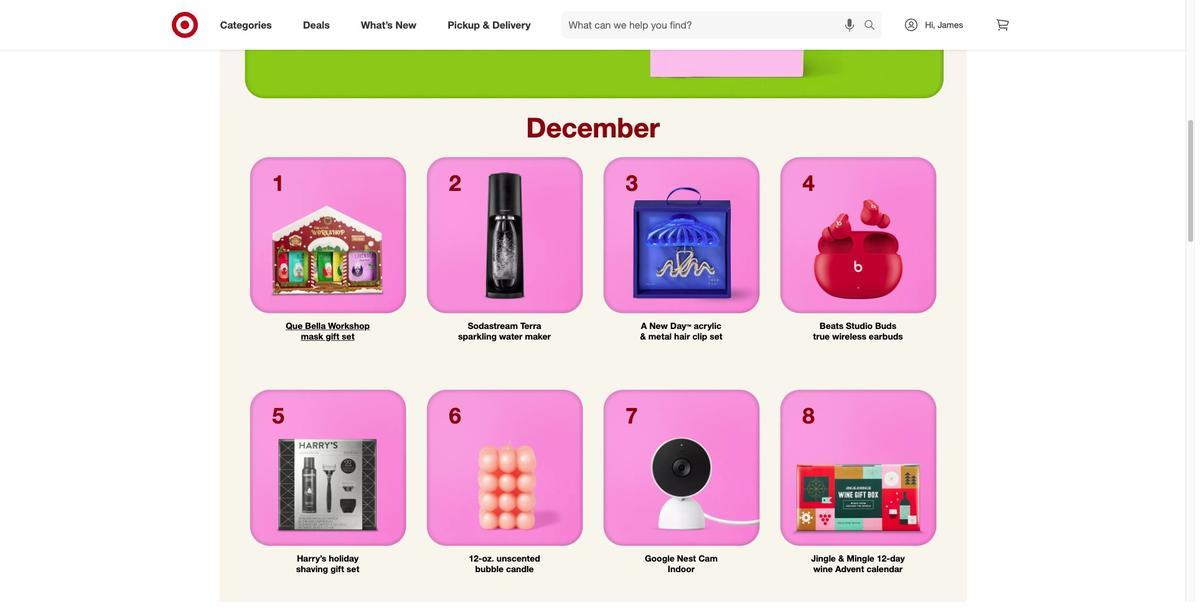 Task type: describe. For each thing, give the bounding box(es) containing it.
what's
[[361, 18, 393, 31]]

google nest cam indoor
[[645, 553, 718, 575]]

december
[[526, 111, 660, 144]]

What can we help you find? suggestions appear below search field
[[561, 11, 868, 39]]

12- inside jingle & mingle 12-day wine advent calendar
[[877, 553, 891, 564]]

deals link
[[293, 11, 345, 39]]

clip
[[693, 331, 708, 342]]

studio
[[846, 321, 873, 331]]

day
[[891, 553, 905, 564]]

jingle & mingle 12-day wine advent calendar
[[812, 553, 905, 575]]

beats studio buds true wireless earbuds
[[813, 321, 903, 342]]

hi, james
[[926, 19, 964, 30]]

shaving
[[296, 564, 328, 575]]

a taste of black truffle luxury.
[[294, 27, 455, 43]]

james
[[938, 19, 964, 30]]

pickup
[[448, 18, 480, 31]]

sparkling
[[458, 331, 497, 342]]

gift inside que bella workshop mask gift set
[[326, 331, 340, 342]]

6
[[449, 402, 461, 429]]

a new day™ acrylic & metal hair clip set
[[640, 321, 723, 342]]

new for a
[[650, 321, 668, 331]]

maker
[[525, 331, 551, 342]]

gift inside the harry's holiday shaving gift set
[[331, 564, 344, 575]]

1
[[272, 169, 285, 196]]

a for a taste of black truffle luxury.
[[294, 27, 303, 43]]

mask
[[301, 331, 323, 342]]

7
[[626, 402, 638, 429]]

harry's
[[297, 553, 326, 564]]

hair
[[675, 331, 690, 342]]

candle
[[506, 564, 534, 575]]

advent
[[836, 564, 865, 575]]

what's new
[[361, 18, 417, 31]]

terra
[[521, 321, 542, 331]]

metal
[[649, 331, 672, 342]]

pickup & delivery link
[[437, 11, 547, 39]]

pickup & delivery
[[448, 18, 531, 31]]

& inside a new day™ acrylic & metal hair clip set
[[640, 331, 646, 342]]

que
[[286, 321, 303, 331]]

what's new link
[[350, 11, 432, 39]]

calendar
[[867, 564, 903, 575]]

que bella workshop mask gift set
[[286, 321, 370, 342]]

bubble
[[476, 564, 504, 575]]

wine
[[814, 564, 833, 575]]

truffle
[[385, 27, 416, 43]]

luxury.
[[420, 27, 455, 43]]



Task type: vqa. For each thing, say whether or not it's contained in the screenshot.
the middle $100
no



Task type: locate. For each thing, give the bounding box(es) containing it.
gift right shaving
[[331, 564, 344, 575]]

bella
[[305, 321, 326, 331]]

new right the what's
[[396, 18, 417, 31]]

oz.
[[482, 553, 494, 564]]

1 vertical spatial &
[[640, 331, 646, 342]]

a left metal
[[641, 321, 647, 331]]

& for jingle
[[839, 553, 845, 564]]

wireless
[[833, 331, 867, 342]]

sodastream
[[468, 321, 518, 331]]

0 vertical spatial a
[[294, 27, 303, 43]]

nest
[[677, 553, 696, 564]]

delivery
[[493, 18, 531, 31]]

deals
[[303, 18, 330, 31]]

set right 'clip'
[[710, 331, 723, 342]]

a inside a new day™ acrylic & metal hair clip set
[[641, 321, 647, 331]]

mingle
[[847, 553, 875, 564]]

& right pickup
[[483, 18, 490, 31]]

unscented
[[497, 553, 540, 564]]

categories
[[220, 18, 272, 31]]

& inside jingle & mingle 12-day wine advent calendar
[[839, 553, 845, 564]]

8
[[803, 402, 815, 429]]

12- left unscented
[[469, 553, 482, 564]]

beats
[[820, 321, 844, 331]]

of
[[337, 27, 348, 43]]

1 horizontal spatial 12-
[[877, 553, 891, 564]]

acrylic
[[694, 321, 722, 331]]

new left day™ on the right of the page
[[650, 321, 668, 331]]

taste
[[306, 27, 334, 43]]

12- inside 12-oz. unscented bubble candle
[[469, 553, 482, 564]]

0 horizontal spatial a
[[294, 27, 303, 43]]

1 vertical spatial new
[[650, 321, 668, 331]]

new for what's
[[396, 18, 417, 31]]

0 horizontal spatial &
[[483, 18, 490, 31]]

2
[[449, 169, 461, 196]]

set inside que bella workshop mask gift set
[[342, 331, 355, 342]]

holiday
[[329, 553, 359, 564]]

& right jingle
[[839, 553, 845, 564]]

1 vertical spatial gift
[[331, 564, 344, 575]]

set inside a new day™ acrylic & metal hair clip set
[[710, 331, 723, 342]]

2 12- from the left
[[877, 553, 891, 564]]

12-oz. unscented bubble candle
[[469, 553, 540, 575]]

jingle
[[812, 553, 836, 564]]

12-
[[469, 553, 482, 564], [877, 553, 891, 564]]

set
[[342, 331, 355, 342], [710, 331, 723, 342], [347, 564, 360, 575]]

true
[[813, 331, 830, 342]]

&
[[483, 18, 490, 31], [640, 331, 646, 342], [839, 553, 845, 564]]

5
[[272, 402, 285, 429]]

1 12- from the left
[[469, 553, 482, 564]]

set right bella
[[342, 331, 355, 342]]

indoor
[[668, 564, 695, 575]]

gift
[[326, 331, 340, 342], [331, 564, 344, 575]]

3
[[626, 169, 638, 196]]

google
[[645, 553, 675, 564]]

harry's holiday shaving gift set
[[296, 553, 360, 575]]

earbuds
[[869, 331, 903, 342]]

2 vertical spatial &
[[839, 553, 845, 564]]

& inside pickup & delivery link
[[483, 18, 490, 31]]

1 horizontal spatial &
[[640, 331, 646, 342]]

workshop
[[328, 321, 370, 331]]

0 horizontal spatial new
[[396, 18, 417, 31]]

cam
[[699, 553, 718, 564]]

search
[[859, 20, 889, 32]]

water
[[499, 331, 523, 342]]

sodastream terra sparkling water maker
[[458, 321, 551, 342]]

12- right mingle
[[877, 553, 891, 564]]

a left deals
[[294, 27, 303, 43]]

1 vertical spatial a
[[641, 321, 647, 331]]

gift right bella
[[326, 331, 340, 342]]

hi,
[[926, 19, 936, 30]]

categories link
[[210, 11, 288, 39]]

a for a new day™ acrylic & metal hair clip set
[[641, 321, 647, 331]]

black
[[352, 27, 382, 43]]

0 vertical spatial &
[[483, 18, 490, 31]]

new
[[396, 18, 417, 31], [650, 321, 668, 331]]

new inside a new day™ acrylic & metal hair clip set
[[650, 321, 668, 331]]

a
[[294, 27, 303, 43], [641, 321, 647, 331]]

buds
[[876, 321, 897, 331]]

set inside the harry's holiday shaving gift set
[[347, 564, 360, 575]]

1 horizontal spatial a
[[641, 321, 647, 331]]

0 vertical spatial new
[[396, 18, 417, 31]]

search button
[[859, 11, 889, 41]]

set right shaving
[[347, 564, 360, 575]]

1 horizontal spatial new
[[650, 321, 668, 331]]

0 vertical spatial gift
[[326, 331, 340, 342]]

& left metal
[[640, 331, 646, 342]]

& for pickup
[[483, 18, 490, 31]]

a taste of black truffle luxury. link
[[220, 0, 967, 98]]

0 horizontal spatial 12-
[[469, 553, 482, 564]]

4
[[803, 169, 815, 196]]

day™
[[671, 321, 692, 331]]

2 horizontal spatial &
[[839, 553, 845, 564]]



